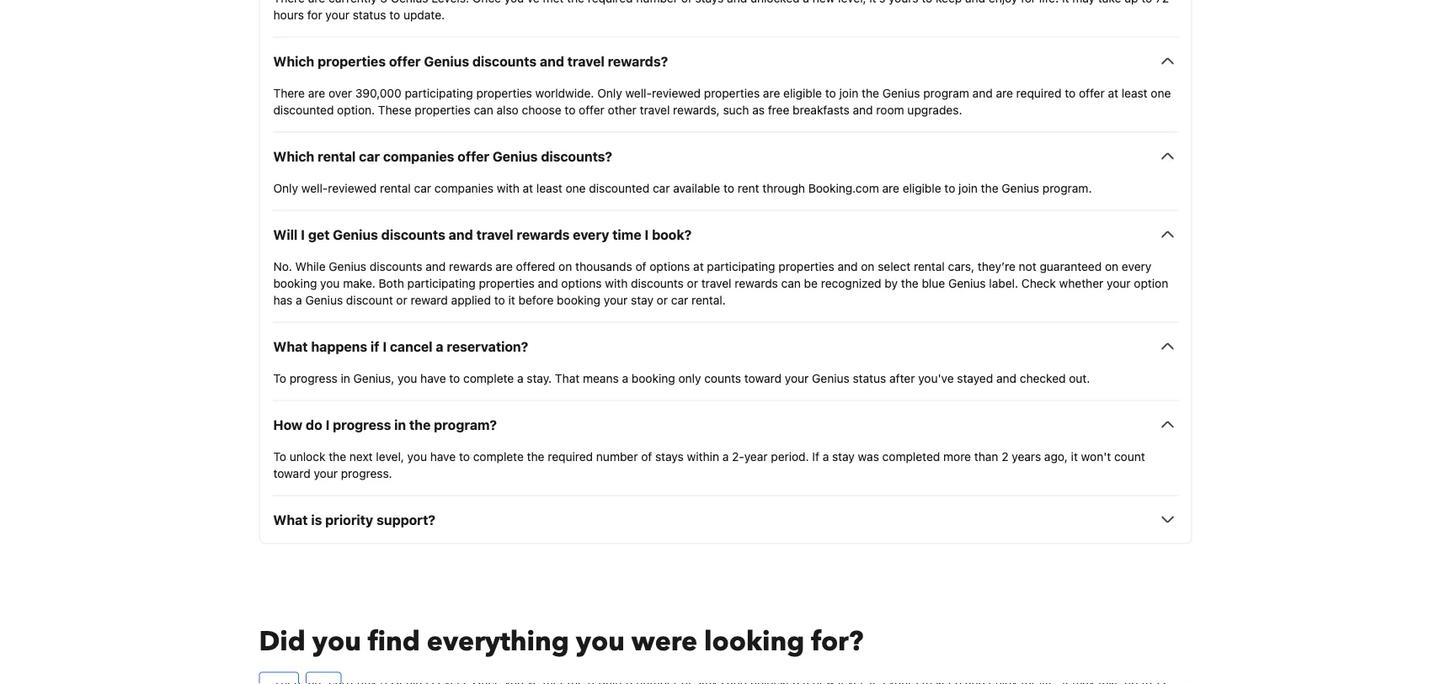 Task type: locate. For each thing, give the bounding box(es) containing it.
a inside no. while genius discounts and rewards are offered on thousands of options at participating properties and on select rental cars, they're not guaranteed on every booking you make. both participating properties and options with discounts or travel rewards can be recognized by the blue genius label. check whether your option has a genius discount or reward applied to it before booking your stay or car rental.
[[296, 293, 302, 307]]

did
[[259, 624, 306, 660]]

and left room
[[853, 103, 873, 117]]

and right program
[[973, 86, 993, 100]]

discounts?
[[541, 148, 613, 164]]

i
[[301, 226, 305, 242], [645, 226, 649, 242], [383, 339, 387, 355], [326, 417, 330, 433]]

program
[[923, 86, 970, 100]]

1 horizontal spatial eligible
[[903, 181, 942, 195]]

the inside how do i progress in the program? "dropdown button"
[[409, 417, 431, 433]]

to up "how"
[[273, 371, 286, 385]]

number up rewards?
[[636, 0, 678, 5]]

to left 'unlock'
[[273, 450, 286, 464]]

1 vertical spatial which
[[273, 148, 314, 164]]

1 vertical spatial every
[[1122, 259, 1152, 273]]

have down the program?
[[430, 450, 456, 464]]

1 horizontal spatial reviewed
[[652, 86, 701, 100]]

which down "hours"
[[273, 53, 314, 69]]

discounted up time
[[589, 181, 650, 195]]

with inside no. while genius discounts and rewards are offered on thousands of options at participating properties and on select rental cars, they're not guaranteed on every booking you make. both participating properties and options with discounts or travel rewards can be recognized by the blue genius label. check whether your option has a genius discount or reward applied to it before booking your stay or car rental.
[[605, 276, 628, 290]]

1 vertical spatial required
[[1017, 86, 1062, 100]]

required for level,
[[588, 0, 633, 5]]

offer
[[389, 53, 421, 69], [1079, 86, 1105, 100], [579, 103, 605, 117], [458, 148, 489, 164]]

progress up next
[[333, 417, 391, 433]]

can inside there are over 390,000 participating properties worldwide. only well-reviewed properties are eligible to join the genius program and are required to offer at least one discounted option. these properties can also choose to offer other travel rewards, such as free breakfasts and room upgrades.
[[474, 103, 493, 117]]

status left after
[[853, 371, 886, 385]]

0 vertical spatial rewards
[[517, 226, 570, 242]]

stays up which properties offer genius discounts and travel rewards? dropdown button
[[695, 0, 724, 5]]

there left over
[[273, 86, 305, 100]]

1 vertical spatial progress
[[333, 417, 391, 433]]

well- up other
[[626, 86, 652, 100]]

number inside to unlock the next level, you have to complete the required number of stays within a 2-year period. if a stay was completed more than 2 years ago, it won't count toward your progress.
[[596, 450, 638, 464]]

with up will i get genius discounts and travel rewards every time i book?
[[497, 181, 520, 195]]

the left the program?
[[409, 417, 431, 433]]

1 there from the top
[[273, 0, 305, 5]]

is
[[311, 512, 322, 528]]

your down thousands at the top of page
[[604, 293, 628, 307]]

a inside dropdown button
[[436, 339, 444, 355]]

1 horizontal spatial status
[[853, 371, 886, 385]]

0 horizontal spatial stays
[[655, 450, 684, 464]]

that
[[555, 371, 580, 385]]

stay inside no. while genius discounts and rewards are offered on thousands of options at participating properties and on select rental cars, they're not guaranteed on every booking you make. both participating properties and options with discounts or travel rewards can be recognized by the blue genius label. check whether your option has a genius discount or reward applied to it before booking your stay or car rental.
[[631, 293, 654, 307]]

1 vertical spatial with
[[605, 276, 628, 290]]

2 to from the top
[[273, 450, 286, 464]]

well- up get
[[301, 181, 328, 195]]

your inside to unlock the next level, you have to complete the required number of stays within a 2-year period. if a stay was completed more than 2 years ago, it won't count toward your progress.
[[314, 467, 338, 480]]

1 horizontal spatial booking
[[557, 293, 601, 307]]

only
[[597, 86, 622, 100], [273, 181, 298, 195]]

stay left was
[[832, 450, 855, 464]]

a right if
[[823, 450, 829, 464]]

there up "hours"
[[273, 0, 305, 5]]

or up the rental.
[[687, 276, 698, 290]]

properties
[[318, 53, 386, 69], [476, 86, 532, 100], [704, 86, 760, 100], [415, 103, 471, 117], [779, 259, 835, 273], [479, 276, 535, 290]]

0 horizontal spatial join
[[840, 86, 859, 100]]

will
[[273, 226, 298, 242]]

it left before
[[508, 293, 515, 307]]

properties up over
[[318, 53, 386, 69]]

2 vertical spatial at
[[693, 259, 704, 273]]

the up room
[[862, 86, 879, 100]]

0 horizontal spatial discounted
[[273, 103, 334, 117]]

reward
[[411, 293, 448, 307]]

0 vertical spatial of
[[681, 0, 692, 5]]

0 vertical spatial stays
[[695, 0, 724, 5]]

of inside 'there are currently 3 genius levels. once you've met the required number of stays and unlocked a new level, it's yours to keep and enjoy for life! it may take up to 72 hours for your status to update.'
[[681, 0, 692, 5]]

1 vertical spatial reviewed
[[328, 181, 377, 195]]

car inside dropdown button
[[359, 148, 380, 164]]

2 vertical spatial participating
[[407, 276, 476, 290]]

1 vertical spatial level,
[[376, 450, 404, 464]]

status inside 'there are currently 3 genius levels. once you've met the required number of stays and unlocked a new level, it's yours to keep and enjoy for life! it may take up to 72 hours for your status to update.'
[[353, 7, 386, 21]]

stay.
[[527, 371, 552, 385]]

1 vertical spatial number
[[596, 450, 638, 464]]

car inside no. while genius discounts and rewards are offered on thousands of options at participating properties and on select rental cars, they're not guaranteed on every booking you make. both participating properties and options with discounts or travel rewards can be recognized by the blue genius label. check whether your option has a genius discount or reward applied to it before booking your stay or car rental.
[[671, 293, 688, 307]]

reviewed up get
[[328, 181, 377, 195]]

the inside no. while genius discounts and rewards are offered on thousands of options at participating properties and on select rental cars, they're not guaranteed on every booking you make. both participating properties and options with discounts or travel rewards can be recognized by the blue genius label. check whether your option has a genius discount or reward applied to it before booking your stay or car rental.
[[901, 276, 919, 290]]

well-
[[626, 86, 652, 100], [301, 181, 328, 195]]

at
[[1108, 86, 1119, 100], [523, 181, 533, 195], [693, 259, 704, 273]]

0 horizontal spatial least
[[537, 181, 563, 195]]

0 vertical spatial stay
[[631, 293, 654, 307]]

2 which from the top
[[273, 148, 314, 164]]

1 horizontal spatial at
[[693, 259, 704, 273]]

every up "option"
[[1122, 259, 1152, 273]]

1 vertical spatial it
[[1071, 450, 1078, 464]]

what inside dropdown button
[[273, 512, 308, 528]]

a right has
[[296, 293, 302, 307]]

0 vertical spatial well-
[[626, 86, 652, 100]]

what for what is priority support?
[[273, 512, 308, 528]]

did you find everything you were looking for?
[[259, 624, 864, 660]]

be
[[804, 276, 818, 290]]

on up the recognized
[[861, 259, 875, 273]]

participating up reward
[[407, 276, 476, 290]]

rewards?
[[608, 53, 668, 69]]

0 vertical spatial participating
[[405, 86, 473, 100]]

2 there from the top
[[273, 86, 305, 100]]

of down time
[[636, 259, 647, 273]]

i inside "dropdown button"
[[326, 417, 330, 433]]

stays left the within
[[655, 450, 684, 464]]

0 horizontal spatial one
[[566, 181, 586, 195]]

0 horizontal spatial status
[[353, 7, 386, 21]]

were
[[632, 624, 698, 660]]

out.
[[1069, 371, 1090, 385]]

2 vertical spatial rewards
[[735, 276, 778, 290]]

in down genius,
[[394, 417, 406, 433]]

rewards up "applied"
[[449, 259, 493, 273]]

genius inside 'there are currently 3 genius levels. once you've met the required number of stays and unlocked a new level, it's yours to keep and enjoy for life! it may take up to 72 hours for your status to update.'
[[391, 0, 428, 5]]

hours
[[273, 7, 304, 21]]

rewards,
[[673, 103, 720, 117]]

there for there are currently 3 genius levels. once you've met the required number of stays and unlocked a new level, it's yours to keep and enjoy for life! it may take up to 72 hours for your status to update.
[[273, 0, 305, 5]]

genius down update.
[[424, 53, 469, 69]]

1 vertical spatial stay
[[832, 450, 855, 464]]

travel up the rental.
[[702, 276, 732, 290]]

a inside 'there are currently 3 genius levels. once you've met the required number of stays and unlocked a new level, it's yours to keep and enjoy for life! it may take up to 72 hours for your status to update.'
[[803, 0, 810, 5]]

cars,
[[948, 259, 975, 273]]

also
[[497, 103, 519, 117]]

eligible
[[784, 86, 822, 100], [903, 181, 942, 195]]

travel inside 'dropdown button'
[[476, 226, 514, 242]]

a left stay.
[[517, 371, 524, 385]]

booking
[[273, 276, 317, 290], [557, 293, 601, 307], [632, 371, 675, 385]]

in left genius,
[[341, 371, 350, 385]]

travel up "applied"
[[476, 226, 514, 242]]

which
[[273, 53, 314, 69], [273, 148, 314, 164]]

only up other
[[597, 86, 622, 100]]

0 horizontal spatial options
[[561, 276, 602, 290]]

properties up which rental car companies offer genius discounts?
[[415, 103, 471, 117]]

to
[[922, 0, 933, 5], [1142, 0, 1153, 5], [389, 7, 400, 21], [825, 86, 836, 100], [1065, 86, 1076, 100], [565, 103, 576, 117], [724, 181, 735, 195], [945, 181, 956, 195], [494, 293, 505, 307], [449, 371, 460, 385], [459, 450, 470, 464]]

1 horizontal spatial every
[[1122, 259, 1152, 273]]

0 vertical spatial rental
[[318, 148, 356, 164]]

discounts inside which properties offer genius discounts and travel rewards? dropdown button
[[472, 53, 537, 69]]

0 horizontal spatial well-
[[301, 181, 328, 195]]

0 vertical spatial companies
[[383, 148, 454, 164]]

1 vertical spatial there
[[273, 86, 305, 100]]

2 what from the top
[[273, 512, 308, 528]]

options
[[650, 259, 690, 273], [561, 276, 602, 290]]

or down both
[[396, 293, 408, 307]]

get
[[308, 226, 330, 242]]

2 horizontal spatial on
[[1105, 259, 1119, 273]]

0 vertical spatial status
[[353, 7, 386, 21]]

there inside 'there are currently 3 genius levels. once you've met the required number of stays and unlocked a new level, it's yours to keep and enjoy for life! it may take up to 72 hours for your status to update.'
[[273, 0, 305, 5]]

1 horizontal spatial it
[[1071, 450, 1078, 464]]

genius,
[[353, 371, 394, 385]]

travel inside there are over 390,000 participating properties worldwide. only well-reviewed properties are eligible to join the genius program and are required to offer at least one discounted option. these properties can also choose to offer other travel rewards, such as free breakfasts and room upgrades.
[[640, 103, 670, 117]]

1 horizontal spatial rewards
[[517, 226, 570, 242]]

no.
[[273, 259, 292, 273]]

1 horizontal spatial can
[[781, 276, 801, 290]]

1 horizontal spatial options
[[650, 259, 690, 273]]

0 vertical spatial for
[[1021, 0, 1036, 5]]

every inside 'dropdown button'
[[573, 226, 609, 242]]

1 vertical spatial in
[[394, 417, 406, 433]]

1 to from the top
[[273, 371, 286, 385]]

free
[[768, 103, 790, 117]]

1 vertical spatial to
[[273, 450, 286, 464]]

0 horizontal spatial can
[[474, 103, 493, 117]]

1 vertical spatial have
[[430, 450, 456, 464]]

stayed
[[957, 371, 993, 385]]

0 vertical spatial to
[[273, 371, 286, 385]]

your down 'unlock'
[[314, 467, 338, 480]]

rewards left be
[[735, 276, 778, 290]]

0 vertical spatial one
[[1151, 86, 1171, 100]]

there are currently 3 genius levels. once you've met the required number of stays and unlocked a new level, it's yours to keep and enjoy for life! it may take up to 72 hours for your status to update.
[[273, 0, 1169, 21]]

every inside no. while genius discounts and rewards are offered on thousands of options at participating properties and on select rental cars, they're not guaranteed on every booking you make. both participating properties and options with discounts or travel rewards can be recognized by the blue genius label. check whether your option has a genius discount or reward applied to it before booking your stay or car rental.
[[1122, 259, 1152, 273]]

as
[[752, 103, 765, 117]]

2
[[1002, 450, 1009, 464]]

checked
[[1020, 371, 1066, 385]]

number for and
[[636, 0, 678, 5]]

0 horizontal spatial with
[[497, 181, 520, 195]]

and up the recognized
[[838, 259, 858, 273]]

0 horizontal spatial on
[[559, 259, 572, 273]]

toward down 'unlock'
[[273, 467, 311, 480]]

what inside dropdown button
[[273, 339, 308, 355]]

0 vertical spatial toward
[[745, 371, 782, 385]]

participating down which properties offer genius discounts and travel rewards?
[[405, 86, 473, 100]]

have down cancel
[[420, 371, 446, 385]]

1 horizontal spatial one
[[1151, 86, 1171, 100]]

number inside 'there are currently 3 genius levels. once you've met the required number of stays and unlocked a new level, it's yours to keep and enjoy for life! it may take up to 72 hours for your status to update.'
[[636, 0, 678, 5]]

progress.
[[341, 467, 392, 480]]

car left the rental.
[[671, 293, 688, 307]]

1 vertical spatial for
[[307, 7, 322, 21]]

booking left only
[[632, 371, 675, 385]]

genius up update.
[[391, 0, 428, 5]]

0 vertical spatial every
[[573, 226, 609, 242]]

before
[[519, 293, 554, 307]]

level,
[[838, 0, 867, 5], [376, 450, 404, 464]]

complete down reservation?
[[463, 371, 514, 385]]

to inside to unlock the next level, you have to complete the required number of stays within a 2-year period. if a stay was completed more than 2 years ago, it won't count toward your progress.
[[273, 450, 286, 464]]

2 vertical spatial required
[[548, 450, 593, 464]]

guaranteed
[[1040, 259, 1102, 273]]

2-
[[732, 450, 744, 464]]

1 horizontal spatial in
[[394, 417, 406, 433]]

car down option.
[[359, 148, 380, 164]]

progress
[[290, 371, 338, 385], [333, 417, 391, 433]]

1 what from the top
[[273, 339, 308, 355]]

1 on from the left
[[559, 259, 572, 273]]

progress inside how do i progress in the program? "dropdown button"
[[333, 417, 391, 433]]

rental
[[318, 148, 356, 164], [380, 181, 411, 195], [914, 259, 945, 273]]

3 on from the left
[[1105, 259, 1119, 273]]

0 horizontal spatial eligible
[[784, 86, 822, 100]]

0 vertical spatial join
[[840, 86, 859, 100]]

discounts
[[472, 53, 537, 69], [381, 226, 446, 242], [370, 259, 423, 273], [631, 276, 684, 290]]

one inside there are over 390,000 participating properties worldwide. only well-reviewed properties are eligible to join the genius program and are required to offer at least one discounted option. these properties can also choose to offer other travel rewards, such as free breakfasts and room upgrades.
[[1151, 86, 1171, 100]]

can left also
[[474, 103, 493, 117]]

companies down these at the top left
[[383, 148, 454, 164]]

1 vertical spatial one
[[566, 181, 586, 195]]

and inside will i get genius discounts and travel rewards every time i book? 'dropdown button'
[[449, 226, 473, 242]]

1 vertical spatial booking
[[557, 293, 601, 307]]

if
[[371, 339, 379, 355]]

of
[[681, 0, 692, 5], [636, 259, 647, 273], [641, 450, 652, 464]]

0 vertical spatial it
[[508, 293, 515, 307]]

level, left it's
[[838, 0, 867, 5]]

0 horizontal spatial for
[[307, 7, 322, 21]]

which rental car companies offer genius discounts? button
[[273, 146, 1178, 166]]

travel right other
[[640, 103, 670, 117]]

1 horizontal spatial rental
[[380, 181, 411, 195]]

travel
[[568, 53, 605, 69], [640, 103, 670, 117], [476, 226, 514, 242], [702, 276, 732, 290]]

new
[[813, 0, 835, 5]]

of for within
[[641, 450, 652, 464]]

1 vertical spatial what
[[273, 512, 308, 528]]

options down thousands at the top of page
[[561, 276, 602, 290]]

genius inside which rental car companies offer genius discounts? dropdown button
[[493, 148, 538, 164]]

stays inside to unlock the next level, you have to complete the required number of stays within a 2-year period. if a stay was completed more than 2 years ago, it won't count toward your progress.
[[655, 450, 684, 464]]

0 horizontal spatial every
[[573, 226, 609, 242]]

0 horizontal spatial at
[[523, 181, 533, 195]]

which rental car companies offer genius discounts?
[[273, 148, 613, 164]]

genius left program.
[[1002, 181, 1040, 195]]

for left life!
[[1021, 0, 1036, 5]]

1 horizontal spatial toward
[[745, 371, 782, 385]]

can inside no. while genius discounts and rewards are offered on thousands of options at participating properties and on select rental cars, they're not guaranteed on every booking you make. both participating properties and options with discounts or travel rewards can be recognized by the blue genius label. check whether your option has a genius discount or reward applied to it before booking your stay or car rental.
[[781, 276, 801, 290]]

what down has
[[273, 339, 308, 355]]

0 vertical spatial booking
[[273, 276, 317, 290]]

the left next
[[329, 450, 346, 464]]

0 horizontal spatial reviewed
[[328, 181, 377, 195]]

you right did
[[312, 624, 361, 660]]

required inside to unlock the next level, you have to complete the required number of stays within a 2-year period. if a stay was completed more than 2 years ago, it won't count toward your progress.
[[548, 450, 593, 464]]

i inside dropdown button
[[383, 339, 387, 355]]

it inside to unlock the next level, you have to complete the required number of stays within a 2-year period. if a stay was completed more than 2 years ago, it won't count toward your progress.
[[1071, 450, 1078, 464]]

you down the while at the top of page
[[320, 276, 340, 290]]

status down 3
[[353, 7, 386, 21]]

genius left after
[[812, 371, 850, 385]]

genius down also
[[493, 148, 538, 164]]

stays for and
[[695, 0, 724, 5]]

and up worldwide.
[[540, 53, 564, 69]]

1 vertical spatial toward
[[273, 467, 311, 480]]

are inside no. while genius discounts and rewards are offered on thousands of options at participating properties and on select rental cars, they're not guaranteed on every booking you make. both participating properties and options with discounts or travel rewards can be recognized by the blue genius label. check whether your option has a genius discount or reward applied to it before booking your stay or car rental.
[[496, 259, 513, 273]]

for
[[1021, 0, 1036, 5], [307, 7, 322, 21]]

you down cancel
[[398, 371, 417, 385]]

to
[[273, 371, 286, 385], [273, 450, 286, 464]]

genius up make.
[[329, 259, 366, 273]]

cancel
[[390, 339, 433, 355]]

2 vertical spatial booking
[[632, 371, 675, 385]]

are left currently
[[308, 0, 325, 5]]

there inside there are over 390,000 participating properties worldwide. only well-reviewed properties are eligible to join the genius program and are required to offer at least one discounted option. these properties can also choose to offer other travel rewards, such as free breakfasts and room upgrades.
[[273, 86, 305, 100]]

of inside to unlock the next level, you have to complete the required number of stays within a 2-year period. if a stay was completed more than 2 years ago, it won't count toward your progress.
[[641, 450, 652, 464]]

1 horizontal spatial well-
[[626, 86, 652, 100]]

which for which properties offer genius discounts and travel rewards?
[[273, 53, 314, 69]]

rental down which rental car companies offer genius discounts?
[[380, 181, 411, 195]]

2 horizontal spatial at
[[1108, 86, 1119, 100]]

2 horizontal spatial booking
[[632, 371, 675, 385]]

car
[[359, 148, 380, 164], [414, 181, 431, 195], [653, 181, 670, 195], [671, 293, 688, 307]]

discounts inside will i get genius discounts and travel rewards every time i book? 'dropdown button'
[[381, 226, 446, 242]]

keep
[[936, 0, 962, 5]]

1 which from the top
[[273, 53, 314, 69]]

and right keep
[[965, 0, 986, 5]]

1 horizontal spatial discounted
[[589, 181, 650, 195]]

genius inside which properties offer genius discounts and travel rewards? dropdown button
[[424, 53, 469, 69]]

you down "how do i progress in the program?"
[[407, 450, 427, 464]]

a
[[803, 0, 810, 5], [296, 293, 302, 307], [436, 339, 444, 355], [517, 371, 524, 385], [622, 371, 628, 385], [723, 450, 729, 464], [823, 450, 829, 464]]

every up thousands at the top of page
[[573, 226, 609, 242]]

required inside 'there are currently 3 genius levels. once you've met the required number of stays and unlocked a new level, it's yours to keep and enjoy for life! it may take up to 72 hours for your status to update.'
[[588, 0, 633, 5]]

met
[[543, 0, 564, 5]]

0 vertical spatial number
[[636, 0, 678, 5]]

for right "hours"
[[307, 7, 322, 21]]

companies down which rental car companies offer genius discounts?
[[435, 181, 494, 195]]

at inside no. while genius discounts and rewards are offered on thousands of options at participating properties and on select rental cars, they're not guaranteed on every booking you make. both participating properties and options with discounts or travel rewards can be recognized by the blue genius label. check whether your option has a genius discount or reward applied to it before booking your stay or car rental.
[[693, 259, 704, 273]]

i right do
[[326, 417, 330, 433]]

0 vertical spatial what
[[273, 339, 308, 355]]

levels.
[[432, 0, 469, 5]]

there for there are over 390,000 participating properties worldwide. only well-reviewed properties are eligible to join the genius program and are required to offer at least one discounted option. these properties can also choose to offer other travel rewards, such as free breakfasts and room upgrades.
[[273, 86, 305, 100]]

stay down thousands at the top of page
[[631, 293, 654, 307]]

reservation?
[[447, 339, 528, 355]]

have
[[420, 371, 446, 385], [430, 450, 456, 464]]

genius inside will i get genius discounts and travel rewards every time i book? 'dropdown button'
[[333, 226, 378, 242]]

may
[[1073, 0, 1095, 5]]

number down means
[[596, 450, 638, 464]]

with
[[497, 181, 520, 195], [605, 276, 628, 290]]

level, inside to unlock the next level, you have to complete the required number of stays within a 2-year period. if a stay was completed more than 2 years ago, it won't count toward your progress.
[[376, 450, 404, 464]]

1 vertical spatial complete
[[473, 450, 524, 464]]

number
[[636, 0, 678, 5], [596, 450, 638, 464]]

what happens if i cancel a reservation? button
[[273, 336, 1178, 357]]

rental inside which rental car companies offer genius discounts? dropdown button
[[318, 148, 356, 164]]

1 vertical spatial options
[[561, 276, 602, 290]]

0 vertical spatial eligible
[[784, 86, 822, 100]]

required
[[588, 0, 633, 5], [1017, 86, 1062, 100], [548, 450, 593, 464]]

1 vertical spatial stays
[[655, 450, 684, 464]]

options down book?
[[650, 259, 690, 273]]

travel inside dropdown button
[[568, 53, 605, 69]]

you left were
[[576, 624, 625, 660]]

0 horizontal spatial stay
[[631, 293, 654, 307]]

0 horizontal spatial only
[[273, 181, 298, 195]]

1 vertical spatial companies
[[435, 181, 494, 195]]

1 vertical spatial only
[[273, 181, 298, 195]]

2 vertical spatial rental
[[914, 259, 945, 273]]

progress down happens
[[290, 371, 338, 385]]

room
[[876, 103, 904, 117]]

390,000
[[355, 86, 402, 100]]

your down currently
[[326, 7, 350, 21]]

2 vertical spatial of
[[641, 450, 652, 464]]

genius inside there are over 390,000 participating properties worldwide. only well-reviewed properties are eligible to join the genius program and are required to offer at least one discounted option. these properties can also choose to offer other travel rewards, such as free breakfasts and room upgrades.
[[883, 86, 920, 100]]

stays inside 'there are currently 3 genius levels. once you've met the required number of stays and unlocked a new level, it's yours to keep and enjoy for life! it may take up to 72 hours for your status to update.'
[[695, 0, 724, 5]]

breakfasts
[[793, 103, 850, 117]]

0 vertical spatial with
[[497, 181, 520, 195]]

of left the within
[[641, 450, 652, 464]]

which properties offer genius discounts and travel rewards? button
[[273, 51, 1178, 71]]

0 vertical spatial required
[[588, 0, 633, 5]]

can left be
[[781, 276, 801, 290]]

count
[[1114, 450, 1145, 464]]

reviewed up rewards,
[[652, 86, 701, 100]]



Task type: describe. For each thing, give the bounding box(es) containing it.
update.
[[404, 7, 445, 21]]

thousands
[[575, 259, 632, 273]]

properties inside dropdown button
[[318, 53, 386, 69]]

in inside "dropdown button"
[[394, 417, 406, 433]]

rental inside no. while genius discounts and rewards are offered on thousands of options at participating properties and on select rental cars, they're not guaranteed on every booking you make. both participating properties and options with discounts or travel rewards can be recognized by the blue genius label. check whether your option has a genius discount or reward applied to it before booking your stay or car rental.
[[914, 259, 945, 273]]

and up reward
[[426, 259, 446, 273]]

2 horizontal spatial or
[[687, 276, 698, 290]]

year
[[744, 450, 768, 464]]

and left unlocked
[[727, 0, 747, 5]]

a left 2-
[[723, 450, 729, 464]]

0 horizontal spatial booking
[[273, 276, 317, 290]]

discount
[[346, 293, 393, 307]]

properties up such
[[704, 86, 760, 100]]

which for which rental car companies offer genius discounts?
[[273, 148, 314, 164]]

booking.com
[[808, 181, 879, 195]]

to progress in genius, you have to complete a stay. that means a booking only counts toward your genius status after you've stayed and checked out.
[[273, 371, 1090, 385]]

have inside to unlock the next level, you have to complete the required number of stays within a 2-year period. if a stay was completed more than 2 years ago, it won't count toward your progress.
[[430, 450, 456, 464]]

period.
[[771, 450, 809, 464]]

only inside there are over 390,000 participating properties worldwide. only well-reviewed properties are eligible to join the genius program and are required to offer at least one discounted option. these properties can also choose to offer other travel rewards, such as free breakfasts and room upgrades.
[[597, 86, 622, 100]]

1 vertical spatial at
[[523, 181, 533, 195]]

2 on from the left
[[861, 259, 875, 273]]

only well-reviewed rental car companies with at least one discounted car available to rent through booking.com are eligible to join the genius program.
[[273, 181, 1092, 195]]

1 vertical spatial discounted
[[589, 181, 650, 195]]

rewards inside 'dropdown button'
[[517, 226, 570, 242]]

participating inside there are over 390,000 participating properties worldwide. only well-reviewed properties are eligible to join the genius program and are required to offer at least one discounted option. these properties can also choose to offer other travel rewards, such as free breakfasts and room upgrades.
[[405, 86, 473, 100]]

while
[[295, 259, 326, 273]]

will i get genius discounts and travel rewards every time i book? button
[[273, 224, 1178, 245]]

you've
[[918, 371, 954, 385]]

take
[[1098, 0, 1122, 5]]

ago,
[[1045, 450, 1068, 464]]

are left over
[[308, 86, 325, 100]]

currently
[[328, 0, 377, 5]]

toward inside to unlock the next level, you have to complete the required number of stays within a 2-year period. if a stay was completed more than 2 years ago, it won't count toward your progress.
[[273, 467, 311, 480]]

you inside to unlock the next level, you have to complete the required number of stays within a 2-year period. if a stay was completed more than 2 years ago, it won't count toward your progress.
[[407, 450, 427, 464]]

car down which rental car companies offer genius discounts?
[[414, 181, 431, 195]]

your left "option"
[[1107, 276, 1131, 290]]

blue
[[922, 276, 945, 290]]

make.
[[343, 276, 376, 290]]

for?
[[811, 624, 864, 660]]

level, inside 'there are currently 3 genius levels. once you've met the required number of stays and unlocked a new level, it's yours to keep and enjoy for life! it may take up to 72 hours for your status to update.'
[[838, 0, 867, 5]]

1 vertical spatial well-
[[301, 181, 328, 195]]

properties up be
[[779, 259, 835, 273]]

such
[[723, 103, 749, 117]]

they're
[[978, 259, 1016, 273]]

happens
[[311, 339, 367, 355]]

genius down the while at the top of page
[[305, 293, 343, 307]]

yours
[[889, 0, 919, 5]]

upgrades.
[[908, 103, 962, 117]]

after
[[890, 371, 915, 385]]

only
[[679, 371, 701, 385]]

at inside there are over 390,000 participating properties worldwide. only well-reviewed properties are eligible to join the genius program and are required to offer at least one discounted option. these properties can also choose to offer other travel rewards, such as free breakfasts and room upgrades.
[[1108, 86, 1119, 100]]

1 horizontal spatial or
[[657, 293, 668, 307]]

3
[[380, 0, 388, 5]]

there are over 390,000 participating properties worldwide. only well-reviewed properties are eligible to join the genius program and are required to offer at least one discounted option. these properties can also choose to offer other travel rewards, such as free breakfasts and room upgrades.
[[273, 86, 1171, 117]]

your inside 'there are currently 3 genius levels. once you've met the required number of stays and unlocked a new level, it's yours to keep and enjoy for life! it may take up to 72 hours for your status to update.'
[[326, 7, 350, 21]]

option.
[[337, 103, 375, 117]]

up
[[1125, 0, 1139, 5]]

it's
[[870, 0, 886, 5]]

are up the free
[[763, 86, 780, 100]]

complete inside to unlock the next level, you have to complete the required number of stays within a 2-year period. if a stay was completed more than 2 years ago, it won't count toward your progress.
[[473, 450, 524, 464]]

number for within
[[596, 450, 638, 464]]

i left get
[[301, 226, 305, 242]]

find
[[368, 624, 420, 660]]

stays for within
[[655, 450, 684, 464]]

how do i progress in the program?
[[273, 417, 497, 433]]

the left program.
[[981, 181, 999, 195]]

what is priority support? button
[[273, 510, 1178, 530]]

are right program
[[996, 86, 1013, 100]]

how do i progress in the program? button
[[273, 415, 1178, 435]]

label.
[[989, 276, 1019, 290]]

more
[[944, 450, 971, 464]]

rent
[[738, 181, 759, 195]]

the down stay.
[[527, 450, 545, 464]]

i right time
[[645, 226, 649, 242]]

0 vertical spatial complete
[[463, 371, 514, 385]]

and right stayed
[[997, 371, 1017, 385]]

not
[[1019, 259, 1037, 273]]

1 vertical spatial least
[[537, 181, 563, 195]]

and up before
[[538, 276, 558, 290]]

0 horizontal spatial or
[[396, 293, 408, 307]]

of inside no. while genius discounts and rewards are offered on thousands of options at participating properties and on select rental cars, they're not guaranteed on every booking you make. both participating properties and options with discounts or travel rewards can be recognized by the blue genius label. check whether your option has a genius discount or reward applied to it before booking your stay or car rental.
[[636, 259, 647, 273]]

which properties offer genius discounts and travel rewards?
[[273, 53, 668, 69]]

no. while genius discounts and rewards are offered on thousands of options at participating properties and on select rental cars, they're not guaranteed on every booking you make. both participating properties and options with discounts or travel rewards can be recognized by the blue genius label. check whether your option has a genius discount or reward applied to it before booking your stay or car rental.
[[273, 259, 1169, 307]]

1 horizontal spatial for
[[1021, 0, 1036, 5]]

program.
[[1043, 181, 1092, 195]]

car left available on the top of page
[[653, 181, 670, 195]]

life!
[[1039, 0, 1059, 5]]

unlock
[[290, 450, 326, 464]]

program?
[[434, 417, 497, 433]]

within
[[687, 450, 719, 464]]

enjoy
[[989, 0, 1018, 5]]

required for period.
[[548, 450, 593, 464]]

2 horizontal spatial rewards
[[735, 276, 778, 290]]

join inside there are over 390,000 participating properties worldwide. only well-reviewed properties are eligible to join the genius program and are required to offer at least one discounted option. these properties can also choose to offer other travel rewards, such as free breakfasts and room upgrades.
[[840, 86, 859, 100]]

these
[[378, 103, 412, 117]]

1 vertical spatial eligible
[[903, 181, 942, 195]]

support?
[[377, 512, 435, 528]]

travel inside no. while genius discounts and rewards are offered on thousands of options at participating properties and on select rental cars, they're not guaranteed on every booking you make. both participating properties and options with discounts or travel rewards can be recognized by the blue genius label. check whether your option has a genius discount or reward applied to it before booking your stay or car rental.
[[702, 276, 732, 290]]

0 vertical spatial progress
[[290, 371, 338, 385]]

will i get genius discounts and travel rewards every time i book?
[[273, 226, 692, 242]]

than
[[975, 450, 999, 464]]

offered
[[516, 259, 555, 273]]

priority
[[325, 512, 373, 528]]

are right 'booking.com' at the right top of page
[[882, 181, 900, 195]]

properties up also
[[476, 86, 532, 100]]

applied
[[451, 293, 491, 307]]

72
[[1156, 0, 1169, 5]]

through
[[763, 181, 805, 195]]

0 vertical spatial options
[[650, 259, 690, 273]]

was
[[858, 450, 879, 464]]

check
[[1022, 276, 1056, 290]]

1 vertical spatial participating
[[707, 259, 776, 273]]

to for how do i progress in the program?
[[273, 450, 286, 464]]

to for what happens if i cancel a reservation?
[[273, 371, 286, 385]]

0 horizontal spatial rewards
[[449, 259, 493, 273]]

a right means
[[622, 371, 628, 385]]

looking
[[704, 624, 805, 660]]

are inside 'there are currently 3 genius levels. once you've met the required number of stays and unlocked a new level, it's yours to keep and enjoy for life! it may take up to 72 hours for your status to update.'
[[308, 0, 325, 5]]

by
[[885, 276, 898, 290]]

your right counts
[[785, 371, 809, 385]]

reviewed inside there are over 390,000 participating properties worldwide. only well-reviewed properties are eligible to join the genius program and are required to offer at least one discounted option. these properties can also choose to offer other travel rewards, such as free breakfasts and room upgrades.
[[652, 86, 701, 100]]

0 vertical spatial in
[[341, 371, 350, 385]]

what for what happens if i cancel a reservation?
[[273, 339, 308, 355]]

the inside there are over 390,000 participating properties worldwide. only well-reviewed properties are eligible to join the genius program and are required to offer at least one discounted option. these properties can also choose to offer other travel rewards, such as free breakfasts and room upgrades.
[[862, 86, 879, 100]]

and inside which properties offer genius discounts and travel rewards? dropdown button
[[540, 53, 564, 69]]

unlocked
[[751, 0, 800, 5]]

the inside 'there are currently 3 genius levels. once you've met the required number of stays and unlocked a new level, it's yours to keep and enjoy for life! it may take up to 72 hours for your status to update.'
[[567, 0, 585, 5]]

0 vertical spatial have
[[420, 371, 446, 385]]

completed
[[883, 450, 940, 464]]

it inside no. while genius discounts and rewards are offered on thousands of options at participating properties and on select rental cars, they're not guaranteed on every booking you make. both participating properties and options with discounts or travel rewards can be recognized by the blue genius label. check whether your option has a genius discount or reward applied to it before booking your stay or car rental.
[[508, 293, 515, 307]]

everything
[[427, 624, 569, 660]]

available
[[673, 181, 720, 195]]

to unlock the next level, you have to complete the required number of stays within a 2-year period. if a stay was completed more than 2 years ago, it won't count toward your progress.
[[273, 450, 1145, 480]]

eligible inside there are over 390,000 participating properties worldwide. only well-reviewed properties are eligible to join the genius program and are required to offer at least one discounted option. these properties can also choose to offer other travel rewards, such as free breakfasts and room upgrades.
[[784, 86, 822, 100]]

discounted inside there are over 390,000 participating properties worldwide. only well-reviewed properties are eligible to join the genius program and are required to offer at least one discounted option. these properties can also choose to offer other travel rewards, such as free breakfasts and room upgrades.
[[273, 103, 334, 117]]

to inside no. while genius discounts and rewards are offered on thousands of options at participating properties and on select rental cars, they're not guaranteed on every booking you make. both participating properties and options with discounts or travel rewards can be recognized by the blue genius label. check whether your option has a genius discount or reward applied to it before booking your stay or car rental.
[[494, 293, 505, 307]]

well- inside there are over 390,000 participating properties worldwide. only well-reviewed properties are eligible to join the genius program and are required to offer at least one discounted option. these properties can also choose to offer other travel rewards, such as free breakfasts and room upgrades.
[[626, 86, 652, 100]]

least inside there are over 390,000 participating properties worldwide. only well-reviewed properties are eligible to join the genius program and are required to offer at least one discounted option. these properties can also choose to offer other travel rewards, such as free breakfasts and room upgrades.
[[1122, 86, 1148, 100]]

recognized
[[821, 276, 882, 290]]

companies inside dropdown button
[[383, 148, 454, 164]]

whether
[[1059, 276, 1104, 290]]

genius down cars,
[[949, 276, 986, 290]]

of for and
[[681, 0, 692, 5]]

required inside there are over 390,000 participating properties worldwide. only well-reviewed properties are eligible to join the genius program and are required to offer at least one discounted option. these properties can also choose to offer other travel rewards, such as free breakfasts and room upgrades.
[[1017, 86, 1062, 100]]

years
[[1012, 450, 1041, 464]]

1 horizontal spatial join
[[959, 181, 978, 195]]

book?
[[652, 226, 692, 242]]

stay inside to unlock the next level, you have to complete the required number of stays within a 2-year period. if a stay was completed more than 2 years ago, it won't count toward your progress.
[[832, 450, 855, 464]]

you inside no. while genius discounts and rewards are offered on thousands of options at participating properties and on select rental cars, they're not guaranteed on every booking you make. both participating properties and options with discounts or travel rewards can be recognized by the blue genius label. check whether your option has a genius discount or reward applied to it before booking your stay or car rental.
[[320, 276, 340, 290]]

properties down offered
[[479, 276, 535, 290]]

rental.
[[692, 293, 726, 307]]

to inside to unlock the next level, you have to complete the required number of stays within a 2-year period. if a stay was completed more than 2 years ago, it won't count toward your progress.
[[459, 450, 470, 464]]

how
[[273, 417, 303, 433]]



Task type: vqa. For each thing, say whether or not it's contained in the screenshot.


